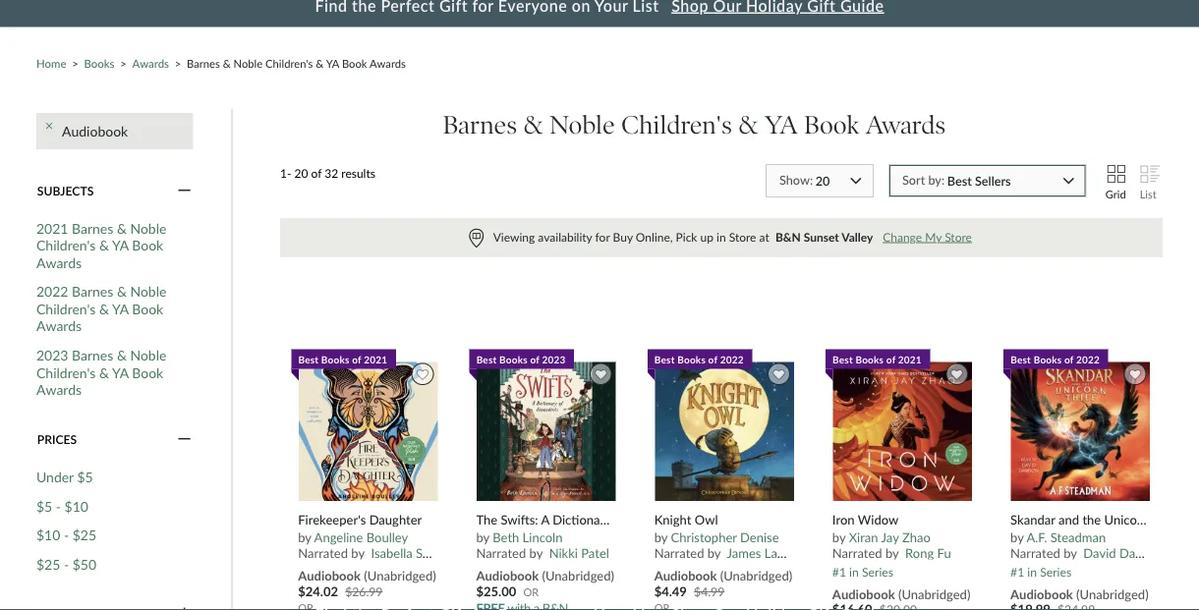 Task type: describe. For each thing, give the bounding box(es) containing it.
0 horizontal spatial 20
[[294, 166, 308, 180]]

dawson
[[1119, 545, 1165, 561]]

in inside region
[[717, 229, 726, 244]]

audiobook inside audiobook (unabridged) $4.49 $4.99
[[654, 568, 717, 584]]

list view active image
[[1140, 165, 1157, 188]]

narrated inside firekeeper's daughter by angeline boulley narrated by isabella star lablanc
[[298, 545, 348, 561]]

ya for 2021 barnes & noble children's & ya book awards
[[112, 237, 128, 254]]

iron widow link
[[832, 511, 971, 527]]

2021 barnes & noble children's & ya book awards
[[36, 220, 166, 271]]

1 horizontal spatial 2023
[[542, 353, 566, 365]]

2022 for skandar and the unicorn thief
[[1076, 353, 1100, 365]]

home
[[36, 57, 66, 70]]

grid view active image
[[1106, 164, 1124, 188]]

dictionary
[[553, 511, 611, 527]]

4 best from the left
[[833, 353, 853, 365]]

of for iron widow
[[886, 353, 896, 365]]

isabella star lablanc link
[[371, 545, 485, 561]]

subjects button
[[36, 182, 193, 199]]

grid
[[1106, 187, 1126, 201]]

$50
[[72, 556, 96, 573]]

denise
[[740, 530, 779, 546]]

2023 inside 2023 barnes & noble children's & ya book awards
[[36, 347, 68, 364]]

or
[[523, 585, 539, 598]]

#1 inside the iron widow by xiran jay zhao narrated by rong fu #1 in series
[[832, 565, 846, 579]]

results
[[341, 166, 375, 180]]

(unabridged) for $4.49
[[720, 568, 792, 584]]

$5 - $10
[[36, 498, 88, 514]]

david
[[1083, 545, 1116, 561]]

in inside the iron widow by xiran jay zhao narrated by rong fu #1 in series
[[849, 565, 859, 579]]

a.f.
[[1027, 530, 1047, 546]]

0 vertical spatial barnes & noble children's & ya book awards
[[187, 57, 406, 70]]

angeline boulley link
[[314, 530, 408, 546]]

iron widow image
[[832, 361, 973, 502]]

audiobook (unabridged) for rong fu
[[832, 586, 971, 602]]

children's for 2022 barnes & noble children's & ya book awards
[[36, 300, 96, 317]]

minus image
[[178, 182, 191, 199]]

20 link
[[766, 164, 874, 203]]

a
[[541, 511, 549, 527]]

iron
[[832, 511, 855, 527]]

books for iron widow
[[856, 353, 884, 365]]

audiobook right close modal image
[[62, 123, 128, 140]]

nikki
[[549, 545, 578, 561]]

my
[[925, 229, 942, 244]]

beth lincoln link
[[493, 530, 563, 546]]

audiobook (unabridged) $24.02 $26.99
[[298, 568, 436, 599]]

xiran jay zhao link
[[849, 530, 931, 546]]

2023 barnes & noble children's & ya book awards
[[36, 347, 166, 398]]

ya for 2023 barnes & noble children's & ya book awards
[[112, 364, 128, 381]]

skandar and the unicorn thief link
[[1011, 511, 1181, 527]]

under $5 link
[[36, 468, 93, 486]]

the swifts: a dictionary of… link
[[476, 511, 635, 527]]

and
[[1059, 511, 1079, 527]]

audiobook (unabridged) for david dawson
[[1011, 586, 1149, 602]]

children's for 2023 barnes & noble children's & ya book awards
[[36, 364, 96, 381]]

thief
[[1152, 511, 1181, 527]]

audiobook inside audiobook (unabridged) $24.02 $26.99
[[298, 568, 361, 584]]

books for firekeeper's daughter
[[321, 353, 349, 365]]

$10 - $25
[[36, 527, 96, 544]]

list
[[1140, 187, 1157, 201]]

#1 inside skandar and the unicorn thief by a.f. steadman narrated by david dawson #1 in series
[[1011, 565, 1024, 579]]

knight owl by christopher denise narrated by james langton
[[654, 511, 810, 561]]

32
[[325, 166, 338, 180]]

for
[[595, 229, 610, 244]]

$4.99
[[694, 584, 725, 598]]

5 best from the left
[[1011, 353, 1031, 365]]

daughter
[[369, 511, 422, 527]]

knight owl image
[[654, 361, 795, 502]]

by left nikki
[[529, 545, 543, 561]]

2023 barnes & noble children's & ya book awards link
[[36, 347, 169, 398]]

of for the swifts: a dictionary of…
[[530, 353, 539, 365]]

noble for 2022 barnes & noble children's & ya book awards
[[130, 283, 166, 300]]

beth
[[493, 530, 519, 546]]

prices
[[37, 432, 77, 446]]

20 inside "link"
[[816, 173, 830, 188]]

best for knight owl by christopher denise narrated by james langton
[[654, 353, 675, 365]]

narrated inside the iron widow by xiran jay zhao narrated by rong fu #1 in series
[[832, 545, 882, 561]]

2021 inside 2021 barnes & noble children's & ya book awards
[[36, 220, 68, 236]]

james
[[727, 545, 761, 561]]

prices button
[[36, 431, 193, 448]]

narrated inside skandar and the unicorn thief by a.f. steadman narrated by david dawson #1 in series
[[1011, 545, 1060, 561]]

grid link
[[1106, 164, 1126, 201]]

owl
[[695, 511, 718, 527]]

book for 2021 barnes & noble children's & ya book awards
[[132, 237, 163, 254]]

2022 barnes & noble children's & ya book awards
[[36, 283, 166, 334]]

christopher
[[671, 530, 737, 546]]

$4.49
[[654, 583, 687, 599]]

knight
[[654, 511, 691, 527]]

lablanc
[[441, 545, 485, 561]]

by left the rong
[[886, 545, 899, 561]]

isabella
[[371, 545, 413, 561]]

awards inside 2021 barnes & noble children's & ya book awards
[[36, 254, 82, 271]]

book for 2023 barnes & noble children's & ya book awards
[[132, 364, 163, 381]]

buy
[[613, 229, 633, 244]]

1 store from the left
[[729, 229, 756, 244]]

skandar
[[1011, 511, 1055, 527]]

close modal image
[[46, 123, 52, 140]]

the swifts: a dictionary of scoundrels image
[[476, 361, 617, 502]]

audiobook link
[[62, 123, 128, 140]]

2021 for firekeeper's daughter
[[364, 353, 387, 365]]

change my store link
[[881, 229, 974, 245]]

2021 barnes & noble children's & ya book awards link
[[36, 220, 169, 271]]

$25 inside $10 - $25 link
[[72, 527, 96, 544]]

best books of 2022 for knight owl
[[654, 353, 744, 365]]

widow
[[858, 511, 899, 527]]

at
[[759, 229, 769, 244]]

availability
[[538, 229, 592, 244]]

online,
[[636, 229, 673, 244]]

- for $10
[[64, 527, 69, 544]]

(unabridged) for $25.00
[[542, 568, 614, 584]]

region containing viewing availability for buy online, pick up in store at
[[280, 218, 1163, 257]]

$25.00
[[476, 583, 516, 599]]

$25.00 link
[[476, 582, 516, 600]]

1-
[[280, 166, 291, 180]]

audiobook down xiran
[[832, 586, 895, 602]]

$24.02 link
[[298, 582, 338, 600]]

under $5
[[36, 468, 93, 485]]

audiobook down the a.f.
[[1011, 586, 1073, 602]]

a.f. steadman link
[[1027, 530, 1106, 546]]

the swifts: a dictionary of… by beth lincoln narrated by nikki patel
[[476, 511, 635, 561]]

up
[[700, 229, 714, 244]]

under
[[36, 468, 74, 485]]

christopher denise link
[[671, 530, 779, 546]]

swifts:
[[501, 511, 538, 527]]

zhao
[[902, 530, 931, 546]]



Task type: vqa. For each thing, say whether or not it's contained in the screenshot.
Friends
no



Task type: locate. For each thing, give the bounding box(es) containing it.
audiobook (unabridged) down the rong
[[832, 586, 971, 602]]

2 horizontal spatial 2021
[[898, 353, 922, 365]]

best for firekeeper's daughter by angeline boulley narrated by isabella star lablanc
[[298, 353, 319, 365]]

-
[[56, 498, 61, 514], [64, 527, 69, 544], [64, 556, 69, 573]]

pick
[[676, 229, 697, 244]]

awards link
[[132, 57, 169, 70]]

(unabridged) down nikki patel link
[[542, 568, 614, 584]]

1 narrated from the left
[[298, 545, 348, 561]]

the
[[1083, 511, 1101, 527]]

(unabridged) down david dawson link
[[1076, 586, 1149, 602]]

1 audiobook (unabridged) from the left
[[832, 586, 971, 602]]

2 store from the left
[[945, 229, 972, 244]]

0 horizontal spatial 2021
[[36, 220, 68, 236]]

series inside skandar and the unicorn thief by a.f. steadman narrated by david dawson #1 in series
[[1040, 565, 1072, 579]]

audiobook
[[62, 123, 128, 140], [298, 568, 361, 584], [476, 568, 539, 584], [654, 568, 717, 584], [832, 586, 895, 602], [1011, 586, 1073, 602]]

audiobook up or at the bottom left of page
[[476, 568, 539, 584]]

nikki patel link
[[549, 545, 609, 561]]

1 horizontal spatial best books of 2022
[[1011, 353, 1100, 365]]

patel
[[581, 545, 609, 561]]

noble for 2023 barnes & noble children's & ya book awards
[[130, 347, 166, 364]]

0 horizontal spatial $25
[[36, 556, 60, 573]]

$25
[[72, 527, 96, 544], [36, 556, 60, 573]]

2 horizontal spatial in
[[1027, 565, 1037, 579]]

of
[[311, 166, 322, 180], [352, 353, 361, 365], [530, 353, 539, 365], [708, 353, 718, 365], [886, 353, 896, 365], [1065, 353, 1074, 365]]

barnes inside 2022 barnes & noble children's & ya book awards
[[72, 283, 113, 300]]

by down the 'the' at the bottom left of the page
[[476, 530, 489, 546]]

by down knight
[[654, 530, 668, 546]]

2 best from the left
[[476, 353, 497, 365]]

$25 - $50
[[36, 556, 96, 573]]

$5
[[77, 468, 93, 485], [36, 498, 52, 514]]

2021 for iron widow
[[898, 353, 922, 365]]

audiobook (unabridged) $25.00 or
[[476, 568, 614, 599]]

audiobook (unabridged) down 'david'
[[1011, 586, 1149, 602]]

region
[[280, 218, 1163, 257]]

subjects
[[37, 183, 94, 197]]

in down xiran
[[849, 565, 859, 579]]

iron widow by xiran jay zhao narrated by rong fu #1 in series
[[832, 511, 951, 579]]

1 horizontal spatial audiobook (unabridged)
[[1011, 586, 1149, 602]]

#1 down iron
[[832, 565, 846, 579]]

1 horizontal spatial $5
[[77, 468, 93, 485]]

audiobook (unabridged) $4.49 $4.99
[[654, 568, 792, 599]]

barnes for 2021 barnes & noble children's & ya book awards
[[72, 220, 113, 236]]

0 vertical spatial -
[[56, 498, 61, 514]]

by down firekeeper's
[[298, 530, 311, 546]]

1 horizontal spatial best books of 2021
[[833, 353, 922, 365]]

0 horizontal spatial 2023
[[36, 347, 68, 364]]

noble inside 2021 barnes & noble children's & ya book awards
[[130, 220, 166, 236]]

2022 for knight owl
[[720, 353, 744, 365]]

best books of 2022
[[654, 353, 744, 365], [1011, 353, 1100, 365]]

1 horizontal spatial store
[[945, 229, 972, 244]]

1 vertical spatial barnes & noble children's & ya book awards
[[443, 110, 946, 141]]

best books of 2023
[[476, 353, 566, 365]]

by up audiobook (unabridged) $24.02 $26.99
[[351, 545, 364, 561]]

ya inside 2023 barnes & noble children's & ya book awards
[[112, 364, 128, 381]]

barnes inside 2021 barnes & noble children's & ya book awards
[[72, 220, 113, 236]]

0 horizontal spatial #1
[[832, 565, 846, 579]]

ya for 2022 barnes & noble children's & ya book awards
[[112, 300, 128, 317]]

1 horizontal spatial 20
[[816, 173, 830, 188]]

4 narrated from the left
[[832, 545, 882, 561]]

1 horizontal spatial $10
[[64, 498, 88, 514]]

$5 - $10 link
[[36, 498, 88, 515]]

0 horizontal spatial series
[[862, 565, 893, 579]]

0 horizontal spatial barnes & noble children's & ya book awards
[[187, 57, 406, 70]]

best books of 2021 for firekeeper's daughter
[[298, 353, 387, 365]]

b&n sunset
[[775, 229, 839, 244]]

children's inside 2022 barnes & noble children's & ya book awards
[[36, 300, 96, 317]]

book
[[342, 57, 367, 70], [804, 110, 859, 141], [132, 237, 163, 254], [132, 300, 163, 317], [132, 364, 163, 381]]

fu
[[937, 545, 951, 561]]

0 horizontal spatial #1 in series link
[[832, 560, 893, 579]]

20 right 1-
[[294, 166, 308, 180]]

in down the a.f.
[[1027, 565, 1037, 579]]

narrated inside 'knight owl by christopher denise narrated by james langton'
[[654, 545, 704, 561]]

1 vertical spatial $5
[[36, 498, 52, 514]]

in inside skandar and the unicorn thief by a.f. steadman narrated by david dawson #1 in series
[[1027, 565, 1037, 579]]

best books of 2021 for iron widow
[[833, 353, 922, 365]]

star
[[416, 545, 438, 561]]

series down the xiran jay zhao link
[[862, 565, 893, 579]]

best for the swifts: a dictionary of… by beth lincoln narrated by nikki patel
[[476, 353, 497, 365]]

0 horizontal spatial 2022
[[36, 283, 68, 300]]

1 horizontal spatial series
[[1040, 565, 1072, 579]]

20
[[294, 166, 308, 180], [816, 173, 830, 188]]

1 vertical spatial $10
[[36, 527, 60, 544]]

the
[[476, 511, 498, 527]]

james langton link
[[727, 545, 810, 561]]

noble for 2021 barnes & noble children's & ya book awards
[[130, 220, 166, 236]]

viewing availability for buy online, pick up in store at b&n sunset valley change my store
[[493, 229, 972, 244]]

#1 in series link down xiran
[[832, 560, 893, 579]]

rong fu link
[[905, 545, 951, 561]]

bopis small image
[[469, 229, 484, 248]]

0 horizontal spatial store
[[729, 229, 756, 244]]

0 vertical spatial $25
[[72, 527, 96, 544]]

noble inside 2023 barnes & noble children's & ya book awards
[[130, 347, 166, 364]]

store left at
[[729, 229, 756, 244]]

(unabridged) inside audiobook (unabridged) $25.00 or
[[542, 568, 614, 584]]

0 horizontal spatial $5
[[36, 498, 52, 514]]

audiobook up $4.99
[[654, 568, 717, 584]]

series inside the iron widow by xiran jay zhao narrated by rong fu #1 in series
[[862, 565, 893, 579]]

by left james
[[707, 545, 721, 561]]

narrated down the 'the' at the bottom left of the page
[[476, 545, 526, 561]]

0 horizontal spatial audiobook (unabridged)
[[832, 586, 971, 602]]

of for knight owl
[[708, 353, 718, 365]]

(unabridged) inside audiobook (unabridged) $24.02 $26.99
[[364, 568, 436, 584]]

angeline
[[314, 530, 363, 546]]

children's inside 2023 barnes & noble children's & ya book awards
[[36, 364, 96, 381]]

by left 'david'
[[1064, 545, 1077, 561]]

#1 in series link for a.f.
[[1011, 560, 1072, 579]]

$5 down under
[[36, 498, 52, 514]]

2 horizontal spatial 2022
[[1076, 353, 1100, 365]]

2 #1 in series link from the left
[[1011, 560, 1072, 579]]

best
[[298, 353, 319, 365], [476, 353, 497, 365], [654, 353, 675, 365], [833, 353, 853, 365], [1011, 353, 1031, 365]]

1 horizontal spatial #1 in series link
[[1011, 560, 1072, 579]]

0 vertical spatial $10
[[64, 498, 88, 514]]

minus image
[[178, 431, 191, 448]]

$25 - $50 link
[[36, 556, 96, 573]]

books for knight owl
[[677, 353, 706, 365]]

1 horizontal spatial in
[[849, 565, 859, 579]]

book inside 2023 barnes & noble children's & ya book awards
[[132, 364, 163, 381]]

0 horizontal spatial best books of 2021
[[298, 353, 387, 365]]

$10 - $25 link
[[36, 527, 96, 544]]

(unabridged) for $24.02
[[364, 568, 436, 584]]

#1 in series link for narrated
[[832, 560, 893, 579]]

awards inside 2023 barnes & noble children's & ya book awards
[[36, 381, 82, 398]]

- for $5
[[56, 498, 61, 514]]

$10 down $5 - $10 link
[[36, 527, 60, 544]]

best books of 2022 for skandar and the unicorn thief
[[1011, 353, 1100, 365]]

narrated down iron
[[832, 545, 882, 561]]

2 #1 from the left
[[1011, 565, 1024, 579]]

2 series from the left
[[1040, 565, 1072, 579]]

5 narrated from the left
[[1011, 545, 1060, 561]]

firekeeper's daughter by angeline boulley narrated by isabella star lablanc
[[298, 511, 485, 561]]

narrated
[[298, 545, 348, 561], [476, 545, 526, 561], [654, 545, 704, 561], [832, 545, 882, 561], [1011, 545, 1060, 561]]

in right up
[[717, 229, 726, 244]]

20 up b&n sunset
[[816, 173, 830, 188]]

skandar and the unicorn thief by a.f. steadman narrated by david dawson #1 in series
[[1011, 511, 1181, 579]]

noble inside 2022 barnes & noble children's & ya book awards
[[130, 283, 166, 300]]

of…
[[614, 511, 635, 527]]

awards
[[132, 57, 169, 70], [370, 57, 406, 70], [866, 110, 946, 141], [36, 254, 82, 271], [36, 318, 82, 334], [36, 381, 82, 398]]

barnes & noble children's & ya book awards
[[187, 57, 406, 70], [443, 110, 946, 141]]

of for skandar and the unicorn thief
[[1065, 353, 1074, 365]]

books for skandar and the unicorn thief
[[1034, 353, 1062, 365]]

0 horizontal spatial best books of 2022
[[654, 353, 744, 365]]

1 vertical spatial $25
[[36, 556, 60, 573]]

steadman
[[1051, 530, 1106, 546]]

2 best books of 2022 from the left
[[1011, 353, 1100, 365]]

book for 2022 barnes & noble children's & ya book awards
[[132, 300, 163, 317]]

0 horizontal spatial in
[[717, 229, 726, 244]]

2021
[[36, 220, 68, 236], [364, 353, 387, 365], [898, 353, 922, 365]]

firekeeper's daughter link
[[298, 511, 436, 527]]

0 horizontal spatial $10
[[36, 527, 60, 544]]

1 vertical spatial -
[[64, 527, 69, 544]]

#1 down skandar on the right
[[1011, 565, 1024, 579]]

1 best books of 2021 from the left
[[298, 353, 387, 365]]

$5 right under
[[77, 468, 93, 485]]

1 series from the left
[[862, 565, 893, 579]]

noble
[[234, 57, 263, 70], [549, 110, 615, 141], [130, 220, 166, 236], [130, 283, 166, 300], [130, 347, 166, 364]]

$24.02
[[298, 583, 338, 599]]

barnes inside 2023 barnes & noble children's & ya book awards
[[72, 347, 113, 364]]

narrated down firekeeper's
[[298, 545, 348, 561]]

rong
[[905, 545, 934, 561]]

audiobook up $26.99
[[298, 568, 361, 584]]

in
[[717, 229, 726, 244], [849, 565, 859, 579], [1027, 565, 1037, 579]]

lincoln
[[523, 530, 563, 546]]

$26.99
[[345, 584, 383, 598]]

(unabridged) down the james langton link
[[720, 568, 792, 584]]

- down under
[[56, 498, 61, 514]]

by down iron
[[832, 530, 846, 546]]

0 vertical spatial $5
[[77, 468, 93, 485]]

&
[[223, 57, 231, 70], [316, 57, 324, 70], [524, 110, 543, 141], [739, 110, 758, 141], [117, 220, 127, 236], [99, 237, 109, 254], [117, 283, 127, 300], [99, 300, 109, 317], [117, 347, 127, 364], [99, 364, 109, 381]]

children's
[[265, 57, 313, 70], [621, 110, 732, 141], [36, 237, 96, 254], [36, 300, 96, 317], [36, 364, 96, 381]]

2 narrated from the left
[[476, 545, 526, 561]]

1 horizontal spatial 2022
[[720, 353, 744, 365]]

store right my
[[945, 229, 972, 244]]

1 #1 from the left
[[832, 565, 846, 579]]

ya inside 2021 barnes & noble children's & ya book awards
[[112, 237, 128, 254]]

3 best from the left
[[654, 353, 675, 365]]

2 best books of 2021 from the left
[[833, 353, 922, 365]]

ya
[[326, 57, 339, 70], [765, 110, 798, 141], [112, 237, 128, 254], [112, 300, 128, 317], [112, 364, 128, 381]]

ya inside 2022 barnes & noble children's & ya book awards
[[112, 300, 128, 317]]

xiran
[[849, 530, 878, 546]]

change
[[883, 229, 922, 244]]

(unabridged)
[[364, 568, 436, 584], [542, 568, 614, 584], [720, 568, 792, 584], [898, 586, 971, 602], [1076, 586, 1149, 602]]

(unabridged) down isabella
[[364, 568, 436, 584]]

- for $25
[[64, 556, 69, 573]]

skandar and the unicorn thief image
[[1010, 361, 1151, 502]]

awards inside 2022 barnes & noble children's & ya book awards
[[36, 318, 82, 334]]

barnes for 2022 barnes & noble children's & ya book awards
[[72, 283, 113, 300]]

children's inside 2021 barnes & noble children's & ya book awards
[[36, 237, 96, 254]]

- left $50
[[64, 556, 69, 573]]

knight owl link
[[654, 511, 793, 527]]

unicorn
[[1104, 511, 1149, 527]]

2022 inside 2022 barnes & noble children's & ya book awards
[[36, 283, 68, 300]]

1 horizontal spatial #1
[[1011, 565, 1024, 579]]

(unabridged) down rong fu link
[[898, 586, 971, 602]]

2 audiobook (unabridged) from the left
[[1011, 586, 1149, 602]]

$10 up the $10 - $25
[[64, 498, 88, 514]]

narrated down skandar on the right
[[1011, 545, 1060, 561]]

- up $25 - $50
[[64, 527, 69, 544]]

valley
[[842, 229, 873, 244]]

books
[[84, 57, 114, 70], [321, 353, 349, 365], [499, 353, 528, 365], [677, 353, 706, 365], [856, 353, 884, 365], [1034, 353, 1062, 365]]

barnes for 2023 barnes & noble children's & ya book awards
[[72, 347, 113, 364]]

1- 20 of 32 results
[[280, 166, 375, 180]]

plus image
[[178, 605, 191, 610]]

book inside 2021 barnes & noble children's & ya book awards
[[132, 237, 163, 254]]

3 narrated from the left
[[654, 545, 704, 561]]

1 horizontal spatial barnes & noble children's & ya book awards
[[443, 110, 946, 141]]

books for the swifts: a dictionary of…
[[499, 353, 528, 365]]

(unabridged) inside audiobook (unabridged) $4.49 $4.99
[[720, 568, 792, 584]]

audiobook inside audiobook (unabridged) $25.00 or
[[476, 568, 539, 584]]

$10
[[64, 498, 88, 514], [36, 527, 60, 544]]

narrated inside the swifts: a dictionary of… by beth lincoln narrated by nikki patel
[[476, 545, 526, 561]]

boulley
[[366, 530, 408, 546]]

children's for 2021 barnes & noble children's & ya book awards
[[36, 237, 96, 254]]

$25 up $50
[[72, 527, 96, 544]]

david dawson link
[[1083, 545, 1165, 561]]

jay
[[881, 530, 899, 546]]

1 best books of 2022 from the left
[[654, 353, 744, 365]]

$25 inside $25 - $50 link
[[36, 556, 60, 573]]

1 best from the left
[[298, 353, 319, 365]]

$25 down $10 - $25 link
[[36, 556, 60, 573]]

#1 in series link down the a.f.
[[1011, 560, 1072, 579]]

book inside 2022 barnes & noble children's & ya book awards
[[132, 300, 163, 317]]

of for firekeeper's daughter
[[352, 353, 361, 365]]

1 #1 in series link from the left
[[832, 560, 893, 579]]

firekeeper's daughter image
[[298, 361, 439, 502]]

books link
[[84, 57, 114, 70]]

by left the a.f.
[[1011, 530, 1024, 546]]

1 horizontal spatial 2021
[[364, 353, 387, 365]]

home link
[[36, 57, 66, 70]]

narrated down knight
[[654, 545, 704, 561]]

2 vertical spatial -
[[64, 556, 69, 573]]

langton
[[764, 545, 810, 561]]

1 horizontal spatial $25
[[72, 527, 96, 544]]

series down a.f. steadman link
[[1040, 565, 1072, 579]]

firekeeper's
[[298, 511, 366, 527]]



